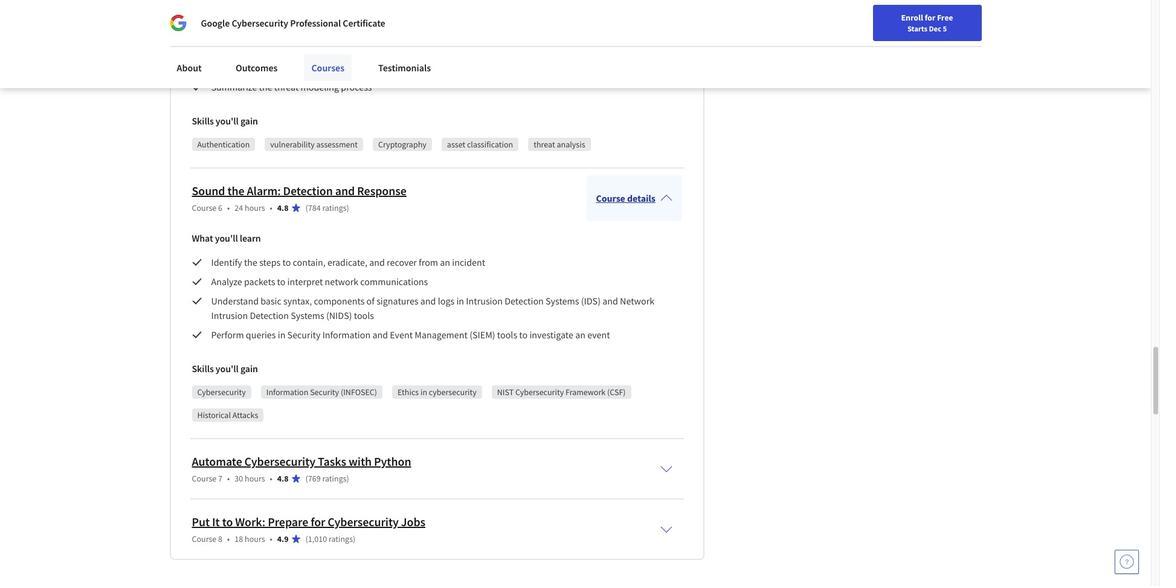 Task type: vqa. For each thing, say whether or not it's contained in the screenshot.
the rightmost que
no



Task type: describe. For each thing, give the bounding box(es) containing it.
risks
[[342, 42, 361, 55]]

course 8 • 18 hours •
[[192, 534, 273, 545]]

1,010
[[308, 534, 327, 545]]

work:
[[235, 515, 266, 530]]

starts
[[908, 24, 928, 33]]

web-
[[441, 62, 461, 74]]

identify for identify threats, such as social engineering, malware and web-based exploits
[[211, 62, 242, 74]]

cybersecurity up ( 1,010 ratings )
[[328, 515, 399, 530]]

jobs
[[401, 515, 426, 530]]

1 horizontal spatial systems
[[546, 295, 579, 307]]

1 vertical spatial intrusion
[[211, 310, 248, 322]]

put it to work: prepare for cybersecurity jobs link
[[192, 515, 426, 530]]

cybersecurity for nist cybersecurity framework (csf)
[[516, 387, 564, 398]]

perform
[[211, 329, 244, 341]]

and left recover
[[369, 256, 385, 269]]

framework
[[566, 387, 606, 398]]

such
[[277, 62, 296, 74]]

of
[[367, 295, 375, 307]]

(csf)
[[608, 387, 626, 398]]

in inside understand basic syntax, components of signatures and logs in intrusion detection systems (ids) and network intrusion detection systems (nids) tools
[[457, 295, 464, 307]]

nist
[[497, 387, 514, 398]]

analyze an attack surface to find risks and vulnerabilities
[[211, 42, 438, 55]]

investigate
[[530, 329, 574, 341]]

) for response
[[347, 203, 349, 214]]

exploits
[[487, 62, 519, 74]]

2 horizontal spatial an
[[576, 329, 586, 341]]

ethics in cybersecurity
[[398, 387, 477, 398]]

tools inside understand basic syntax, components of signatures and logs in intrusion detection systems (ids) and network intrusion detection systems (nids) tools
[[354, 310, 374, 322]]

) for for
[[353, 534, 356, 545]]

management
[[415, 329, 468, 341]]

and left the web-
[[424, 62, 439, 74]]

ratings for response
[[322, 203, 347, 214]]

(nids)
[[326, 310, 352, 322]]

769
[[308, 473, 321, 484]]

signatures
[[377, 295, 419, 307]]

to left investigate
[[520, 329, 528, 341]]

hours for cybersecurity
[[245, 473, 265, 484]]

analyze for analyze packets to interpret network communications
[[211, 276, 242, 288]]

surface
[[283, 42, 312, 55]]

6
[[218, 203, 223, 214]]

packets
[[244, 276, 275, 288]]

to right "packets"
[[277, 276, 286, 288]]

vulnerability assessment
[[270, 139, 358, 150]]

( for response
[[306, 203, 308, 214]]

8
[[218, 534, 223, 545]]

assessment
[[316, 139, 358, 150]]

eradicate,
[[328, 256, 368, 269]]

the for alarm:
[[228, 183, 245, 198]]

social
[[309, 62, 332, 74]]

cybersecurity for google cybersecurity professional certificate
[[232, 17, 288, 29]]

professional
[[290, 17, 341, 29]]

course for sound the alarm: detection and response
[[192, 203, 217, 214]]

automate cybersecurity tasks with python link
[[192, 454, 411, 469]]

0 vertical spatial detection
[[283, 183, 333, 198]]

course for automate cybersecurity tasks with python
[[192, 473, 217, 484]]

google
[[201, 17, 230, 29]]

course 6 • 24 hours •
[[192, 203, 273, 214]]

analyze for analyze an attack surface to find risks and vulnerabilities
[[211, 42, 242, 55]]

identify the steps to contain, eradicate, and recover from an incident
[[211, 256, 486, 269]]

certificate
[[343, 17, 385, 29]]

you'll for identify
[[216, 115, 239, 127]]

analyze packets to interpret network communications
[[211, 276, 428, 288]]

0 vertical spatial an
[[244, 42, 254, 55]]

put it to work: prepare for cybersecurity jobs
[[192, 515, 426, 530]]

and right "risks"
[[363, 42, 379, 55]]

course 7 • 30 hours •
[[192, 473, 273, 484]]

1 vertical spatial detection
[[505, 295, 544, 307]]

what you'll learn
[[192, 232, 261, 244]]

course details
[[596, 192, 656, 204]]

analysis
[[557, 139, 585, 150]]

1 vertical spatial security
[[310, 387, 339, 398]]

• left 4.9 in the bottom left of the page
[[270, 534, 273, 545]]

about
[[177, 62, 202, 74]]

sound the alarm: detection and response link
[[192, 183, 407, 198]]

courses link
[[304, 54, 352, 81]]

2 ( from the top
[[306, 473, 308, 484]]

logs
[[438, 295, 455, 307]]

asset classification
[[447, 139, 513, 150]]

syntax,
[[284, 295, 312, 307]]

4.9
[[277, 534, 289, 545]]

• right 30
[[270, 473, 273, 484]]

shopping cart: 1 item image
[[869, 9, 892, 28]]

ethics
[[398, 387, 419, 398]]

event
[[588, 329, 610, 341]]

testimonials
[[378, 62, 431, 74]]

python
[[374, 454, 411, 469]]

and left logs
[[421, 295, 436, 307]]

identify threats, such as social engineering, malware and web-based exploits
[[211, 62, 519, 74]]

perform queries in security information and event management (siem) tools to investigate an event
[[211, 329, 610, 341]]

vulnerability
[[270, 139, 315, 150]]

course inside 'dropdown button'
[[596, 192, 626, 204]]

1 horizontal spatial tools
[[497, 329, 518, 341]]

to left find
[[314, 42, 323, 55]]

english
[[920, 14, 949, 26]]

( 769 ratings )
[[306, 473, 349, 484]]

2 vertical spatial detection
[[250, 310, 289, 322]]

vulnerabilities
[[380, 42, 438, 55]]

0 vertical spatial threat
[[274, 81, 299, 93]]

google cybersecurity professional certificate
[[201, 17, 385, 29]]

help center image
[[1120, 555, 1135, 569]]

you'll for understand
[[216, 363, 239, 375]]

recover
[[387, 256, 417, 269]]

automate cybersecurity tasks with python
[[192, 454, 411, 469]]

skills you'll gain for perform
[[192, 363, 258, 375]]

gain for perform
[[241, 363, 258, 375]]

( 784 ratings )
[[306, 203, 349, 214]]

interpret
[[288, 276, 323, 288]]

summarize the threat modeling process
[[211, 81, 372, 93]]

historical attacks
[[197, 410, 258, 421]]

enroll
[[902, 12, 924, 23]]

hours for it
[[245, 534, 265, 545]]

sound
[[192, 183, 225, 198]]

it
[[212, 515, 220, 530]]

(ids)
[[581, 295, 601, 307]]

communications
[[360, 276, 428, 288]]

• down alarm:
[[270, 203, 273, 214]]



Task type: locate. For each thing, give the bounding box(es) containing it.
2 horizontal spatial in
[[457, 295, 464, 307]]

ratings right 784
[[322, 203, 347, 214]]

the for steps
[[244, 256, 258, 269]]

and left event
[[373, 329, 388, 341]]

0 horizontal spatial threat
[[274, 81, 299, 93]]

course left details
[[596, 192, 626, 204]]

2 vertical spatial ratings
[[329, 534, 353, 545]]

security down syntax,
[[288, 329, 321, 341]]

basic
[[261, 295, 282, 307]]

an left event
[[576, 329, 586, 341]]

1 vertical spatial tools
[[497, 329, 518, 341]]

2 4.8 from the top
[[277, 473, 289, 484]]

you'll up authentication
[[216, 115, 239, 127]]

course details button
[[587, 175, 682, 221]]

) down with
[[347, 473, 349, 484]]

cybersecurity
[[429, 387, 477, 398]]

skills you'll gain down perform
[[192, 363, 258, 375]]

alarm:
[[247, 183, 281, 198]]

1 vertical spatial an
[[440, 256, 450, 269]]

1 vertical spatial threat
[[534, 139, 555, 150]]

None search field
[[172, 8, 462, 32]]

attacks
[[233, 410, 258, 421]]

event
[[390, 329, 413, 341]]

an right from
[[440, 256, 450, 269]]

detection up 784
[[283, 183, 333, 198]]

in right the queries on the left bottom of the page
[[278, 329, 286, 341]]

1 vertical spatial systems
[[291, 310, 324, 322]]

understand basic syntax, components of signatures and logs in intrusion detection systems (ids) and network intrusion detection systems (nids) tools
[[211, 295, 657, 322]]

0 horizontal spatial for
[[311, 515, 326, 530]]

2 skills you'll gain from the top
[[192, 363, 258, 375]]

analyze up understand
[[211, 276, 242, 288]]

the up 24
[[228, 183, 245, 198]]

ratings down tasks
[[322, 473, 347, 484]]

1 vertical spatial identify
[[211, 256, 242, 269]]

to right steps
[[283, 256, 291, 269]]

systems left (ids) in the bottom of the page
[[546, 295, 579, 307]]

security left "(infosec)"
[[310, 387, 339, 398]]

response
[[357, 183, 407, 198]]

0 vertical spatial in
[[457, 295, 464, 307]]

google image
[[170, 15, 186, 31]]

1 vertical spatial skills
[[192, 363, 214, 375]]

skills you'll gain for summarize
[[192, 115, 258, 127]]

asset
[[447, 139, 466, 150]]

skills down perform
[[192, 363, 214, 375]]

0 vertical spatial (
[[306, 203, 308, 214]]

in right ethics
[[421, 387, 427, 398]]

(infosec)
[[341, 387, 377, 398]]

1 horizontal spatial for
[[925, 12, 936, 23]]

1 identify from the top
[[211, 62, 242, 74]]

2 identify from the top
[[211, 256, 242, 269]]

detection
[[283, 183, 333, 198], [505, 295, 544, 307], [250, 310, 289, 322]]

components
[[314, 295, 365, 307]]

1 vertical spatial for
[[311, 515, 326, 530]]

2 vertical spatial in
[[421, 387, 427, 398]]

) right the 1,010
[[353, 534, 356, 545]]

gain down the queries on the left bottom of the page
[[241, 363, 258, 375]]

incident
[[452, 256, 486, 269]]

1 vertical spatial analyze
[[211, 276, 242, 288]]

hours right 24
[[245, 203, 265, 214]]

0 vertical spatial the
[[259, 81, 272, 93]]

1 vertical spatial information
[[266, 387, 309, 398]]

0 vertical spatial gain
[[241, 115, 258, 127]]

information security (infosec)
[[266, 387, 377, 398]]

) right 784
[[347, 203, 349, 214]]

0 vertical spatial analyze
[[211, 42, 242, 55]]

1 vertical spatial you'll
[[215, 232, 238, 244]]

malware
[[387, 62, 422, 74]]

4.8 for tasks
[[277, 473, 289, 484]]

identify up the summarize in the left top of the page
[[211, 62, 242, 74]]

the left steps
[[244, 256, 258, 269]]

skills
[[192, 115, 214, 127], [192, 363, 214, 375]]

skills up authentication
[[192, 115, 214, 127]]

0 horizontal spatial tools
[[354, 310, 374, 322]]

what
[[192, 232, 213, 244]]

3 ( from the top
[[306, 534, 308, 545]]

( down put it to work: prepare for cybersecurity jobs
[[306, 534, 308, 545]]

0 vertical spatial security
[[288, 329, 321, 341]]

4.8 down the automate cybersecurity tasks with python
[[277, 473, 289, 484]]

cybersecurity up attack
[[232, 17, 288, 29]]

2 analyze from the top
[[211, 276, 242, 288]]

1 analyze from the top
[[211, 42, 242, 55]]

systems down syntax,
[[291, 310, 324, 322]]

(siem)
[[470, 329, 496, 341]]

( down sound the alarm: detection and response
[[306, 203, 308, 214]]

4.8 for alarm:
[[277, 203, 289, 214]]

1 vertical spatial gain
[[241, 363, 258, 375]]

1 vertical spatial )
[[347, 473, 349, 484]]

process
[[341, 81, 372, 93]]

you'll down perform
[[216, 363, 239, 375]]

5
[[943, 24, 947, 33]]

18
[[235, 534, 243, 545]]

0 horizontal spatial intrusion
[[211, 310, 248, 322]]

tasks
[[318, 454, 346, 469]]

steps
[[259, 256, 281, 269]]

0 vertical spatial for
[[925, 12, 936, 23]]

queries
[[246, 329, 276, 341]]

threat
[[274, 81, 299, 93], [534, 139, 555, 150]]

you'll
[[216, 115, 239, 127], [215, 232, 238, 244], [216, 363, 239, 375]]

skills for summarize the threat modeling process
[[192, 115, 214, 127]]

in
[[457, 295, 464, 307], [278, 329, 286, 341], [421, 387, 427, 398]]

2 vertical spatial )
[[353, 534, 356, 545]]

summarize
[[211, 81, 257, 93]]

1 skills from the top
[[192, 115, 214, 127]]

0 vertical spatial identify
[[211, 62, 242, 74]]

course left 7
[[192, 473, 217, 484]]

1 vertical spatial (
[[306, 473, 308, 484]]

you'll left learn
[[215, 232, 238, 244]]

tools right (siem)
[[497, 329, 518, 341]]

0 vertical spatial )
[[347, 203, 349, 214]]

course left 8
[[192, 534, 217, 545]]

30
[[235, 473, 243, 484]]

)
[[347, 203, 349, 214], [347, 473, 349, 484], [353, 534, 356, 545]]

3 hours from the top
[[245, 534, 265, 545]]

course left 6
[[192, 203, 217, 214]]

security
[[288, 329, 321, 341], [310, 387, 339, 398]]

0 vertical spatial skills you'll gain
[[192, 115, 258, 127]]

enroll for free starts dec 5
[[902, 12, 954, 33]]

2 hours from the top
[[245, 473, 265, 484]]

network
[[620, 295, 655, 307]]

identify for identify the steps to contain, eradicate, and recover from an incident
[[211, 256, 242, 269]]

0 horizontal spatial an
[[244, 42, 254, 55]]

• right 6
[[227, 203, 230, 214]]

for inside the enroll for free starts dec 5
[[925, 12, 936, 23]]

2 vertical spatial hours
[[245, 534, 265, 545]]

2 gain from the top
[[241, 363, 258, 375]]

1 horizontal spatial an
[[440, 256, 450, 269]]

for up dec
[[925, 12, 936, 23]]

skills you'll gain up authentication
[[192, 115, 258, 127]]

and up ( 784 ratings )
[[335, 183, 355, 198]]

2 vertical spatial you'll
[[216, 363, 239, 375]]

network
[[325, 276, 359, 288]]

1 horizontal spatial intrusion
[[466, 295, 503, 307]]

ratings right the 1,010
[[329, 534, 353, 545]]

0 vertical spatial skills
[[192, 115, 214, 127]]

free
[[938, 12, 954, 23]]

hours for the
[[245, 203, 265, 214]]

1 skills you'll gain from the top
[[192, 115, 258, 127]]

to right it
[[222, 515, 233, 530]]

intrusion up (siem)
[[466, 295, 503, 307]]

cybersecurity up "historical attacks"
[[197, 387, 246, 398]]

attack
[[256, 42, 281, 55]]

cybersecurity for automate cybersecurity tasks with python
[[245, 454, 316, 469]]

( down the automate cybersecurity tasks with python
[[306, 473, 308, 484]]

24
[[235, 203, 243, 214]]

1 vertical spatial ratings
[[322, 473, 347, 484]]

and
[[363, 42, 379, 55], [424, 62, 439, 74], [335, 183, 355, 198], [369, 256, 385, 269], [421, 295, 436, 307], [603, 295, 618, 307], [373, 329, 388, 341]]

nist cybersecurity framework (csf)
[[497, 387, 626, 398]]

detection down basic
[[250, 310, 289, 322]]

1 vertical spatial in
[[278, 329, 286, 341]]

gain up authentication
[[241, 115, 258, 127]]

1 horizontal spatial in
[[421, 387, 427, 398]]

classify assets
[[211, 23, 269, 35]]

about link
[[170, 54, 209, 81]]

hours right 30
[[245, 473, 265, 484]]

in right logs
[[457, 295, 464, 307]]

0 vertical spatial you'll
[[216, 115, 239, 127]]

1 hours from the top
[[245, 203, 265, 214]]

7
[[218, 473, 223, 484]]

( 1,010 ratings )
[[306, 534, 356, 545]]

course for put it to work: prepare for cybersecurity jobs
[[192, 534, 217, 545]]

learn
[[240, 232, 261, 244]]

ratings for for
[[329, 534, 353, 545]]

1 vertical spatial the
[[228, 183, 245, 198]]

tools down 'of'
[[354, 310, 374, 322]]

0 vertical spatial intrusion
[[466, 295, 503, 307]]

courses
[[312, 62, 345, 74]]

cybersecurity
[[232, 17, 288, 29], [197, 387, 246, 398], [516, 387, 564, 398], [245, 454, 316, 469], [328, 515, 399, 530]]

an left attack
[[244, 42, 254, 55]]

( for for
[[306, 534, 308, 545]]

0 vertical spatial tools
[[354, 310, 374, 322]]

skills for perform queries in security information and event management (siem) tools to investigate an event
[[192, 363, 214, 375]]

intrusion
[[466, 295, 503, 307], [211, 310, 248, 322]]

find
[[325, 42, 340, 55]]

cybersecurity up 769 on the bottom
[[245, 454, 316, 469]]

to
[[314, 42, 323, 55], [283, 256, 291, 269], [277, 276, 286, 288], [520, 329, 528, 341], [222, 515, 233, 530]]

0 vertical spatial hours
[[245, 203, 265, 214]]

intrusion down understand
[[211, 310, 248, 322]]

4.8 down sound the alarm: detection and response link
[[277, 203, 289, 214]]

with
[[349, 454, 372, 469]]

threats,
[[244, 62, 275, 74]]

1 gain from the top
[[241, 115, 258, 127]]

analyze down classify
[[211, 42, 242, 55]]

1 horizontal spatial information
[[323, 329, 371, 341]]

784
[[308, 203, 321, 214]]

0 horizontal spatial information
[[266, 387, 309, 398]]

the down the threats,
[[259, 81, 272, 93]]

• right 8
[[227, 534, 230, 545]]

skills you'll gain
[[192, 115, 258, 127], [192, 363, 258, 375]]

0 vertical spatial information
[[323, 329, 371, 341]]

2 vertical spatial an
[[576, 329, 586, 341]]

1 vertical spatial hours
[[245, 473, 265, 484]]

contain,
[[293, 256, 326, 269]]

identify down the what you'll learn
[[211, 256, 242, 269]]

for up the 1,010
[[311, 515, 326, 530]]

0 vertical spatial ratings
[[322, 203, 347, 214]]

outcomes link
[[228, 54, 285, 81]]

2 vertical spatial the
[[244, 256, 258, 269]]

assets
[[244, 23, 269, 35]]

1 ( from the top
[[306, 203, 308, 214]]

0 horizontal spatial in
[[278, 329, 286, 341]]

historical
[[197, 410, 231, 421]]

cryptography
[[378, 139, 427, 150]]

hours
[[245, 203, 265, 214], [245, 473, 265, 484], [245, 534, 265, 545]]

2 vertical spatial (
[[306, 534, 308, 545]]

1 4.8 from the top
[[277, 203, 289, 214]]

1 vertical spatial 4.8
[[277, 473, 289, 484]]

threat left 'analysis' on the top of page
[[534, 139, 555, 150]]

prepare
[[268, 515, 308, 530]]

0 vertical spatial 4.8
[[277, 203, 289, 214]]

threat down such
[[274, 81, 299, 93]]

2 skills from the top
[[192, 363, 214, 375]]

1 vertical spatial skills you'll gain
[[192, 363, 258, 375]]

and right (ids) in the bottom of the page
[[603, 295, 618, 307]]

detection up investigate
[[505, 295, 544, 307]]

• right 7
[[227, 473, 230, 484]]

hours right 18
[[245, 534, 265, 545]]

gain for summarize
[[241, 115, 258, 127]]

(
[[306, 203, 308, 214], [306, 473, 308, 484], [306, 534, 308, 545]]

1 horizontal spatial threat
[[534, 139, 555, 150]]

0 horizontal spatial systems
[[291, 310, 324, 322]]

cybersecurity right nist in the left of the page
[[516, 387, 564, 398]]

0 vertical spatial systems
[[546, 295, 579, 307]]

understand
[[211, 295, 259, 307]]

the for threat
[[259, 81, 272, 93]]



